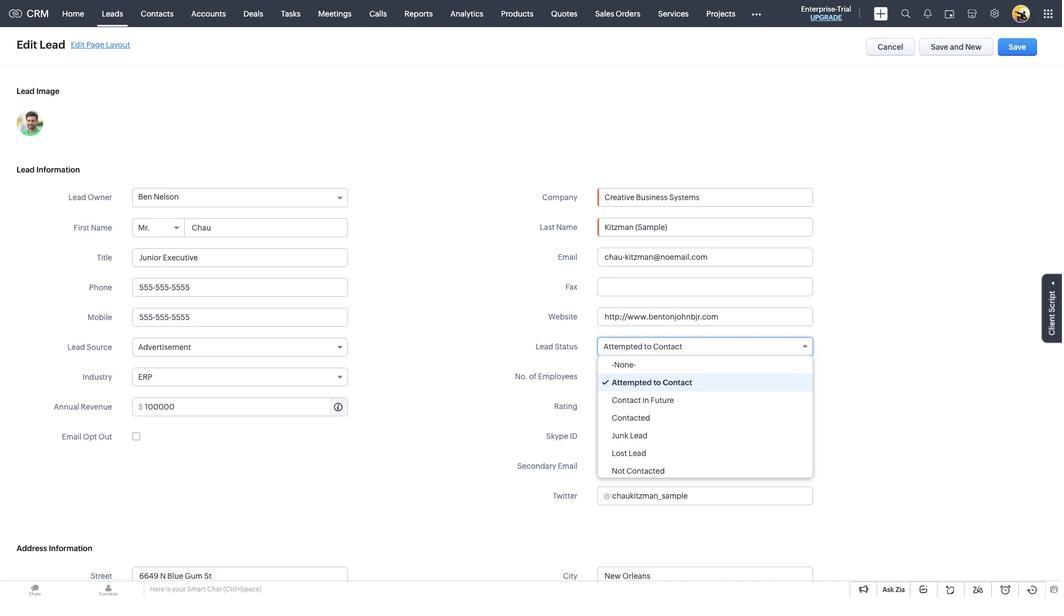 Task type: describe. For each thing, give the bounding box(es) containing it.
lead owner
[[69, 193, 112, 202]]

zia
[[896, 587, 905, 594]]

image
[[36, 87, 60, 96]]

lead image
[[17, 87, 60, 96]]

city
[[563, 572, 578, 581]]

secondary
[[517, 462, 556, 471]]

quotes
[[551, 9, 578, 18]]

ask
[[883, 587, 894, 594]]

cancel
[[878, 43, 904, 51]]

search element
[[895, 0, 918, 27]]

out
[[99, 433, 112, 442]]

chats image
[[0, 582, 70, 598]]

contact inside option
[[612, 396, 641, 405]]

$
[[138, 403, 143, 412]]

reports link
[[396, 0, 442, 27]]

owner
[[88, 193, 112, 202]]

first name
[[74, 224, 112, 232]]

contacts
[[141, 9, 174, 18]]

tasks link
[[272, 0, 310, 27]]

source
[[87, 343, 112, 352]]

crm
[[27, 8, 49, 19]]

(ctrl+space)
[[223, 586, 262, 594]]

email for email
[[558, 253, 578, 262]]

not contacted option
[[598, 463, 813, 480]]

mobile
[[88, 313, 112, 322]]

none-
[[614, 361, 636, 370]]

junk lead
[[612, 432, 648, 441]]

future
[[651, 396, 674, 405]]

smart
[[187, 586, 206, 594]]

page
[[86, 40, 104, 49]]

lost
[[612, 449, 627, 458]]

rating
[[554, 402, 578, 411]]

first
[[74, 224, 89, 232]]

cancel button
[[866, 38, 915, 56]]

leads
[[102, 9, 123, 18]]

lead left image
[[17, 87, 35, 96]]

advertisement
[[138, 343, 191, 352]]

accounts link
[[183, 0, 235, 27]]

orders
[[616, 9, 641, 18]]

calls link
[[361, 0, 396, 27]]

signals element
[[918, 0, 939, 27]]

attempted inside field
[[604, 343, 643, 351]]

lead left owner
[[69, 193, 86, 202]]

deals link
[[235, 0, 272, 27]]

junk
[[612, 432, 629, 441]]

list box containing -none-
[[598, 356, 813, 480]]

ben
[[138, 193, 152, 201]]

in
[[643, 396, 649, 405]]

id
[[570, 432, 578, 441]]

here
[[150, 586, 165, 594]]

address
[[17, 545, 47, 553]]

attempted to contact option
[[598, 374, 813, 392]]

contacted inside contacted option
[[612, 414, 650, 423]]

Other Modules field
[[745, 5, 768, 22]]

client
[[1048, 314, 1057, 336]]

create menu image
[[874, 7, 888, 20]]

not contacted
[[612, 467, 665, 476]]

lost lead option
[[598, 445, 813, 463]]

layout
[[106, 40, 130, 49]]

to inside option
[[654, 379, 661, 387]]

lead source
[[67, 343, 112, 352]]

enterprise-
[[801, 5, 838, 13]]

contacts image
[[74, 582, 143, 598]]

save for save and new
[[931, 43, 949, 51]]

no.
[[515, 372, 528, 381]]

name for last name
[[556, 223, 578, 232]]

lead down image
[[17, 165, 35, 174]]

industry
[[82, 373, 112, 382]]

quotes link
[[542, 0, 587, 27]]

email for email opt out
[[62, 433, 82, 442]]

sales orders link
[[587, 0, 650, 27]]

ERP field
[[132, 368, 348, 387]]

title
[[97, 253, 112, 262]]

tasks
[[281, 9, 301, 18]]

save button
[[998, 38, 1038, 56]]

crm link
[[9, 8, 49, 19]]

0 horizontal spatial edit
[[17, 38, 37, 51]]

sales orders
[[595, 9, 641, 18]]

edit page layout link
[[71, 40, 130, 49]]

last
[[540, 223, 555, 232]]

website
[[549, 313, 578, 322]]

attempted to contact inside field
[[604, 343, 683, 351]]

chat
[[207, 586, 222, 594]]

leads link
[[93, 0, 132, 27]]

-none- option
[[598, 356, 813, 374]]

lead up not contacted
[[629, 449, 647, 458]]

save and new button
[[920, 38, 994, 56]]

secondary email
[[517, 462, 578, 471]]

calls
[[370, 9, 387, 18]]

client script
[[1048, 291, 1057, 336]]



Task type: vqa. For each thing, say whether or not it's contained in the screenshot.
"Create Menu" element
yes



Task type: locate. For each thing, give the bounding box(es) containing it.
attempted down the 'none-' on the bottom of page
[[612, 379, 652, 387]]

services
[[658, 9, 689, 18]]

Attempted to Contact field
[[598, 338, 813, 356]]

email up fax
[[558, 253, 578, 262]]

skype
[[546, 432, 569, 441]]

and
[[950, 43, 964, 51]]

profile element
[[1006, 0, 1037, 27]]

lead status
[[536, 343, 578, 351]]

2 vertical spatial email
[[558, 462, 578, 471]]

save for save
[[1009, 43, 1027, 51]]

to inside field
[[644, 343, 652, 351]]

ask zia
[[883, 587, 905, 594]]

contact left in
[[612, 396, 641, 405]]

of
[[529, 372, 537, 381]]

to up future
[[654, 379, 661, 387]]

junk lead option
[[598, 427, 813, 445]]

1 horizontal spatial to
[[654, 379, 661, 387]]

0 horizontal spatial to
[[644, 343, 652, 351]]

edit left page
[[71, 40, 85, 49]]

save inside save "button"
[[1009, 43, 1027, 51]]

information right "address" on the left
[[49, 545, 92, 553]]

search image
[[901, 9, 911, 18]]

1 vertical spatial attempted to contact
[[612, 379, 693, 387]]

information for address information
[[49, 545, 92, 553]]

products
[[501, 9, 534, 18]]

street
[[91, 572, 112, 581]]

calendar image
[[945, 9, 955, 18]]

revenue
[[81, 403, 112, 412]]

contact up future
[[663, 379, 693, 387]]

edit lead edit page layout
[[17, 38, 130, 51]]

lead left status
[[536, 343, 553, 351]]

2 save from the left
[[1009, 43, 1027, 51]]

twitter
[[553, 492, 578, 501]]

no. of employees
[[515, 372, 578, 381]]

lead left source
[[67, 343, 85, 352]]

contact inside option
[[663, 379, 693, 387]]

email
[[558, 253, 578, 262], [62, 433, 82, 442], [558, 462, 578, 471]]

1 vertical spatial information
[[49, 545, 92, 553]]

contact
[[653, 343, 683, 351], [663, 379, 693, 387], [612, 396, 641, 405]]

0 vertical spatial attempted
[[604, 343, 643, 351]]

contact in future
[[612, 396, 674, 405]]

None field
[[598, 189, 813, 206]]

0 vertical spatial email
[[558, 253, 578, 262]]

Advertisement field
[[132, 338, 348, 357]]

attempted inside option
[[612, 379, 652, 387]]

edit
[[17, 38, 37, 51], [71, 40, 85, 49]]

contact in future option
[[598, 392, 813, 410]]

contacted option
[[598, 410, 813, 427]]

edit down crm link
[[17, 38, 37, 51]]

None text field
[[132, 278, 348, 297], [598, 427, 813, 446], [613, 488, 813, 505], [132, 567, 348, 586], [132, 278, 348, 297], [598, 427, 813, 446], [613, 488, 813, 505], [132, 567, 348, 586]]

edit inside edit lead edit page layout
[[71, 40, 85, 49]]

employees
[[538, 372, 578, 381]]

contact inside field
[[653, 343, 683, 351]]

list box
[[598, 356, 813, 480]]

email up the twitter
[[558, 462, 578, 471]]

-
[[612, 361, 614, 370]]

attempted to contact up in
[[612, 379, 693, 387]]

1 horizontal spatial name
[[556, 223, 578, 232]]

lost lead
[[612, 449, 647, 458]]

attempted to contact up the 'none-' on the bottom of page
[[604, 343, 683, 351]]

is
[[166, 586, 171, 594]]

lead information
[[17, 165, 80, 174]]

0 vertical spatial contact
[[653, 343, 683, 351]]

save down the profile element at the right top of the page
[[1009, 43, 1027, 51]]

reports
[[405, 9, 433, 18]]

deals
[[244, 9, 263, 18]]

contacted up junk lead
[[612, 414, 650, 423]]

company
[[543, 193, 578, 202]]

attempted to contact inside option
[[612, 379, 693, 387]]

home link
[[53, 0, 93, 27]]

lead right junk on the bottom right of the page
[[630, 432, 648, 441]]

1 vertical spatial to
[[654, 379, 661, 387]]

contact up '-none-' option
[[653, 343, 683, 351]]

to
[[644, 343, 652, 351], [654, 379, 661, 387]]

0 horizontal spatial save
[[931, 43, 949, 51]]

sales
[[595, 9, 614, 18]]

services link
[[650, 0, 698, 27]]

information up lead owner
[[36, 165, 80, 174]]

0 vertical spatial contacted
[[612, 414, 650, 423]]

home
[[62, 9, 84, 18]]

contacted inside the not contacted option
[[627, 467, 665, 476]]

1 horizontal spatial edit
[[71, 40, 85, 49]]

profile image
[[1013, 5, 1030, 22]]

1 vertical spatial contact
[[663, 379, 693, 387]]

attempted to contact
[[604, 343, 683, 351], [612, 379, 693, 387]]

0 vertical spatial to
[[644, 343, 652, 351]]

information for lead information
[[36, 165, 80, 174]]

enterprise-trial upgrade
[[801, 5, 852, 22]]

image image
[[17, 110, 43, 136]]

1 horizontal spatial save
[[1009, 43, 1027, 51]]

skype id
[[546, 432, 578, 441]]

meetings link
[[310, 0, 361, 27]]

new
[[966, 43, 982, 51]]

here is your smart chat (ctrl+space)
[[150, 586, 262, 594]]

projects link
[[698, 0, 745, 27]]

script
[[1048, 291, 1057, 313]]

nelson
[[154, 193, 179, 201]]

accounts
[[191, 9, 226, 18]]

your
[[172, 586, 186, 594]]

ben nelson
[[138, 193, 179, 201]]

analytics link
[[442, 0, 492, 27]]

save and new
[[931, 43, 982, 51]]

email left opt
[[62, 433, 82, 442]]

save left and
[[931, 43, 949, 51]]

1 save from the left
[[931, 43, 949, 51]]

opt
[[83, 433, 97, 442]]

lead down the crm
[[40, 38, 65, 51]]

not
[[612, 467, 625, 476]]

1 vertical spatial contacted
[[627, 467, 665, 476]]

email opt out
[[62, 433, 112, 442]]

erp
[[138, 373, 152, 382]]

0 vertical spatial attempted to contact
[[604, 343, 683, 351]]

name right last on the top
[[556, 223, 578, 232]]

signals image
[[924, 9, 932, 18]]

None text field
[[598, 189, 813, 206], [598, 218, 813, 237], [185, 219, 347, 237], [598, 248, 813, 267], [132, 248, 348, 267], [598, 278, 813, 297], [598, 308, 813, 327], [132, 308, 348, 327], [598, 367, 813, 386], [145, 398, 347, 416], [598, 457, 813, 476], [598, 567, 813, 586], [598, 189, 813, 206], [598, 218, 813, 237], [185, 219, 347, 237], [598, 248, 813, 267], [132, 248, 348, 267], [598, 278, 813, 297], [598, 308, 813, 327], [132, 308, 348, 327], [598, 367, 813, 386], [145, 398, 347, 416], [598, 457, 813, 476], [598, 567, 813, 586]]

@
[[604, 492, 611, 501]]

projects
[[707, 9, 736, 18]]

name right first
[[91, 224, 112, 232]]

to up in
[[644, 343, 652, 351]]

save
[[931, 43, 949, 51], [1009, 43, 1027, 51]]

create menu element
[[868, 0, 895, 27]]

products link
[[492, 0, 542, 27]]

last name
[[540, 223, 578, 232]]

1 vertical spatial email
[[62, 433, 82, 442]]

Mr. field
[[133, 219, 185, 237]]

mr.
[[138, 224, 150, 232]]

name
[[556, 223, 578, 232], [91, 224, 112, 232]]

trial
[[838, 5, 852, 13]]

save inside "save and new" button
[[931, 43, 949, 51]]

-none-
[[612, 361, 636, 370]]

name for first name
[[91, 224, 112, 232]]

annual
[[54, 403, 79, 412]]

1 vertical spatial attempted
[[612, 379, 652, 387]]

fax
[[566, 283, 578, 292]]

attempted up -none-
[[604, 343, 643, 351]]

phone
[[89, 283, 112, 292]]

2 vertical spatial contact
[[612, 396, 641, 405]]

0 horizontal spatial name
[[91, 224, 112, 232]]

contacted down lost lead
[[627, 467, 665, 476]]

upgrade
[[811, 14, 842, 22]]

contacts link
[[132, 0, 183, 27]]

annual revenue
[[54, 403, 112, 412]]

0 vertical spatial information
[[36, 165, 80, 174]]



